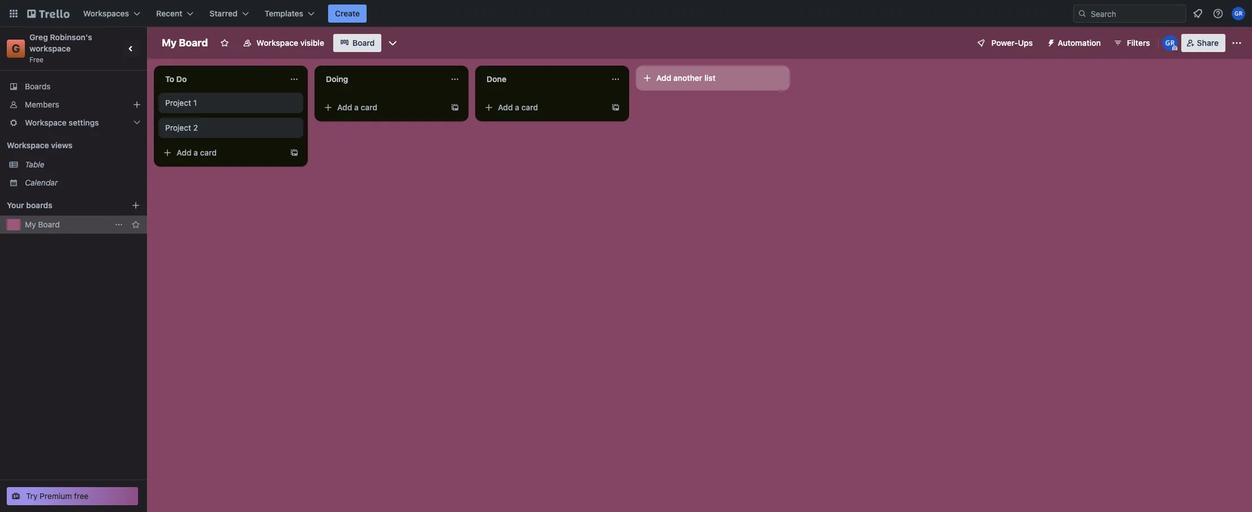 Task type: vqa. For each thing, say whether or not it's contained in the screenshot.
Boards
yes



Task type: locate. For each thing, give the bounding box(es) containing it.
free
[[74, 491, 89, 501]]

open information menu image
[[1213, 8, 1225, 19]]

add left another
[[657, 73, 672, 83]]

customize views image
[[387, 37, 399, 49]]

add a card
[[337, 102, 378, 112], [498, 102, 538, 112], [177, 148, 217, 157]]

my board inside board name text box
[[162, 37, 208, 49]]

my board
[[162, 37, 208, 49], [25, 220, 60, 229]]

greg
[[29, 32, 48, 42]]

2 project from the top
[[165, 123, 191, 132]]

add a card button down doing text field
[[319, 99, 446, 117]]

project left 1
[[165, 98, 191, 108]]

1 vertical spatial my board
[[25, 220, 60, 229]]

workspace up table
[[7, 140, 49, 150]]

1 project from the top
[[165, 98, 191, 108]]

my down your boards
[[25, 220, 36, 229]]

boards
[[26, 200, 52, 210]]

workspace down members
[[25, 118, 67, 127]]

2 horizontal spatial add a card button
[[480, 99, 607, 117]]

board down boards on the left of page
[[38, 220, 60, 229]]

project inside project 2 link
[[165, 123, 191, 132]]

add a card button down done text field
[[480, 99, 607, 117]]

add a card button
[[319, 99, 446, 117], [480, 99, 607, 117], [159, 144, 285, 162]]

0 vertical spatial workspace
[[257, 38, 298, 48]]

board actions menu image
[[114, 220, 123, 229]]

automation
[[1059, 38, 1102, 48]]

starred button
[[203, 5, 256, 23]]

workspace views
[[7, 140, 73, 150]]

project
[[165, 98, 191, 108], [165, 123, 191, 132]]

a for to do
[[194, 148, 198, 157]]

Search field
[[1088, 5, 1187, 22]]

card down doing text field
[[361, 102, 378, 112]]

add a card button for to do
[[159, 144, 285, 162]]

0 horizontal spatial create from template… image
[[451, 103, 460, 112]]

add for done
[[498, 102, 513, 112]]

2 horizontal spatial a
[[515, 102, 520, 112]]

star or unstar board image
[[220, 39, 230, 48]]

add for doing
[[337, 102, 352, 112]]

add
[[657, 73, 672, 83], [337, 102, 352, 112], [498, 102, 513, 112], [177, 148, 192, 157]]

add down project 2
[[177, 148, 192, 157]]

add inside the add another list button
[[657, 73, 672, 83]]

0 vertical spatial project
[[165, 98, 191, 108]]

try premium free button
[[7, 487, 138, 506]]

add down done
[[498, 102, 513, 112]]

card
[[361, 102, 378, 112], [522, 102, 538, 112], [200, 148, 217, 157]]

project 1 link
[[165, 97, 297, 109]]

create from template… image
[[451, 103, 460, 112], [611, 103, 621, 112]]

2 horizontal spatial card
[[522, 102, 538, 112]]

add a card button for doing
[[319, 99, 446, 117]]

0 horizontal spatial my
[[25, 220, 36, 229]]

done
[[487, 74, 507, 84]]

workspace for workspace visible
[[257, 38, 298, 48]]

a down '2' on the left top of page
[[194, 148, 198, 157]]

search image
[[1079, 9, 1088, 18]]

1 horizontal spatial a
[[354, 102, 359, 112]]

add another list
[[657, 73, 716, 83]]

1 create from template… image from the left
[[451, 103, 460, 112]]

my
[[162, 37, 177, 49], [25, 220, 36, 229]]

0 horizontal spatial add a card button
[[159, 144, 285, 162]]

try
[[26, 491, 38, 501]]

1 horizontal spatial board
[[179, 37, 208, 49]]

workspace inside 'dropdown button'
[[25, 118, 67, 127]]

0 vertical spatial greg robinson (gregrobinson96) image
[[1233, 7, 1246, 20]]

project inside project 1 link
[[165, 98, 191, 108]]

views
[[51, 140, 73, 150]]

2 horizontal spatial add a card
[[498, 102, 538, 112]]

add a card down done
[[498, 102, 538, 112]]

Done text field
[[480, 70, 605, 88]]

board left 'customize views' icon
[[353, 38, 375, 48]]

greg robinson (gregrobinson96) image right open information menu "icon"
[[1233, 7, 1246, 20]]

1 horizontal spatial my board
[[162, 37, 208, 49]]

this member is an admin of this board. image
[[1173, 46, 1178, 51]]

a for doing
[[354, 102, 359, 112]]

power-ups button
[[969, 34, 1040, 52]]

calendar
[[25, 178, 58, 187]]

2 vertical spatial workspace
[[7, 140, 49, 150]]

a down doing text field
[[354, 102, 359, 112]]

add a card button down project 2 link
[[159, 144, 285, 162]]

board left star or unstar board image
[[179, 37, 208, 49]]

your
[[7, 200, 24, 210]]

my down 'recent'
[[162, 37, 177, 49]]

1 vertical spatial workspace
[[25, 118, 67, 127]]

add a card down '2' on the left top of page
[[177, 148, 217, 157]]

project 1
[[165, 98, 197, 108]]

0 vertical spatial my board
[[162, 37, 208, 49]]

board
[[179, 37, 208, 49], [353, 38, 375, 48], [38, 220, 60, 229]]

0 vertical spatial my
[[162, 37, 177, 49]]

starred
[[210, 8, 238, 18]]

1 vertical spatial project
[[165, 123, 191, 132]]

board inside text box
[[179, 37, 208, 49]]

1 horizontal spatial greg robinson (gregrobinson96) image
[[1233, 7, 1246, 20]]

card down project 2 link
[[200, 148, 217, 157]]

workspace down templates
[[257, 38, 298, 48]]

add a card down doing
[[337, 102, 378, 112]]

power-
[[992, 38, 1019, 48]]

greg robinson (gregrobinson96) image
[[1233, 7, 1246, 20], [1163, 35, 1179, 51]]

0 horizontal spatial add a card
[[177, 148, 217, 157]]

g
[[12, 42, 20, 55]]

1 vertical spatial my
[[25, 220, 36, 229]]

add a card for to do
[[177, 148, 217, 157]]

0 horizontal spatial greg robinson (gregrobinson96) image
[[1163, 35, 1179, 51]]

1 horizontal spatial create from template… image
[[611, 103, 621, 112]]

0 horizontal spatial card
[[200, 148, 217, 157]]

share
[[1198, 38, 1220, 48]]

a down done text field
[[515, 102, 520, 112]]

templates
[[265, 8, 303, 18]]

2 create from template… image from the left
[[611, 103, 621, 112]]

my board down boards on the left of page
[[25, 220, 60, 229]]

greg robinson (gregrobinson96) image right filters
[[1163, 35, 1179, 51]]

project for project 1
[[165, 98, 191, 108]]

1 horizontal spatial card
[[361, 102, 378, 112]]

0 horizontal spatial a
[[194, 148, 198, 157]]

1 horizontal spatial add a card button
[[319, 99, 446, 117]]

premium
[[40, 491, 72, 501]]

add down doing
[[337, 102, 352, 112]]

add a card button for done
[[480, 99, 607, 117]]

workspace
[[257, 38, 298, 48], [25, 118, 67, 127], [7, 140, 49, 150]]

members link
[[0, 96, 147, 114]]

1 horizontal spatial add a card
[[337, 102, 378, 112]]

my board down recent dropdown button
[[162, 37, 208, 49]]

1 horizontal spatial my
[[162, 37, 177, 49]]

1
[[193, 98, 197, 108]]

add for to do
[[177, 148, 192, 157]]

add board image
[[131, 201, 140, 210]]

workspace inside button
[[257, 38, 298, 48]]

star icon image
[[131, 220, 140, 229]]

card down done text field
[[522, 102, 538, 112]]

doing
[[326, 74, 348, 84]]

2 horizontal spatial board
[[353, 38, 375, 48]]

filters
[[1128, 38, 1151, 48]]

a
[[354, 102, 359, 112], [515, 102, 520, 112], [194, 148, 198, 157]]

project left '2' on the left top of page
[[165, 123, 191, 132]]



Task type: describe. For each thing, give the bounding box(es) containing it.
workspace for workspace views
[[7, 140, 49, 150]]

primary element
[[0, 0, 1253, 27]]

0 horizontal spatial board
[[38, 220, 60, 229]]

card for to do
[[200, 148, 217, 157]]

your boards with 1 items element
[[7, 199, 114, 212]]

power-ups
[[992, 38, 1034, 48]]

list
[[705, 73, 716, 83]]

create button
[[328, 5, 367, 23]]

create from template… image for done
[[611, 103, 621, 112]]

1 vertical spatial greg robinson (gregrobinson96) image
[[1163, 35, 1179, 51]]

do
[[176, 74, 187, 84]]

free
[[29, 55, 44, 64]]

To Do text field
[[159, 70, 283, 88]]

try premium free
[[26, 491, 89, 501]]

calendar link
[[25, 177, 140, 189]]

greg robinson (gregrobinson96) image inside primary element
[[1233, 7, 1246, 20]]

visible
[[300, 38, 324, 48]]

workspace
[[29, 44, 71, 53]]

workspace settings button
[[0, 114, 147, 132]]

card for done
[[522, 102, 538, 112]]

g link
[[7, 40, 25, 58]]

to
[[165, 74, 174, 84]]

workspace for workspace settings
[[25, 118, 67, 127]]

your boards
[[7, 200, 52, 210]]

show menu image
[[1232, 37, 1243, 49]]

greg robinson's workspace link
[[29, 32, 94, 53]]

0 horizontal spatial my board
[[25, 220, 60, 229]]

to do
[[165, 74, 187, 84]]

workspace navigation collapse icon image
[[123, 41, 139, 57]]

board link
[[334, 34, 382, 52]]

a for done
[[515, 102, 520, 112]]

switch to… image
[[8, 8, 19, 19]]

my inside board name text box
[[162, 37, 177, 49]]

workspaces
[[83, 8, 129, 18]]

filters button
[[1111, 34, 1154, 52]]

automation button
[[1043, 34, 1108, 52]]

2
[[193, 123, 198, 132]]

add another list button
[[636, 66, 790, 91]]

recent button
[[150, 5, 201, 23]]

ups
[[1019, 38, 1034, 48]]

templates button
[[258, 5, 322, 23]]

share button
[[1182, 34, 1226, 52]]

add a card for done
[[498, 102, 538, 112]]

table link
[[25, 159, 140, 170]]

workspace visible
[[257, 38, 324, 48]]

Board name text field
[[156, 34, 214, 52]]

workspace visible button
[[236, 34, 331, 52]]

Doing text field
[[319, 70, 444, 88]]

settings
[[69, 118, 99, 127]]

create from template… image
[[290, 148, 299, 157]]

recent
[[156, 8, 182, 18]]

create from template… image for doing
[[451, 103, 460, 112]]

project 2
[[165, 123, 198, 132]]

back to home image
[[27, 5, 70, 23]]

project for project 2
[[165, 123, 191, 132]]

0 notifications image
[[1192, 7, 1205, 20]]

card for doing
[[361, 102, 378, 112]]

add a card for doing
[[337, 102, 378, 112]]

robinson's
[[50, 32, 92, 42]]

boards
[[25, 82, 51, 91]]

boards link
[[0, 78, 147, 96]]

another
[[674, 73, 703, 83]]

members
[[25, 100, 59, 109]]

table
[[25, 160, 44, 169]]

workspace settings
[[25, 118, 99, 127]]

create
[[335, 8, 360, 18]]

my board link
[[25, 219, 109, 230]]

workspaces button
[[76, 5, 147, 23]]

greg robinson's workspace free
[[29, 32, 94, 64]]

sm image
[[1043, 34, 1059, 50]]

project 2 link
[[165, 122, 297, 134]]



